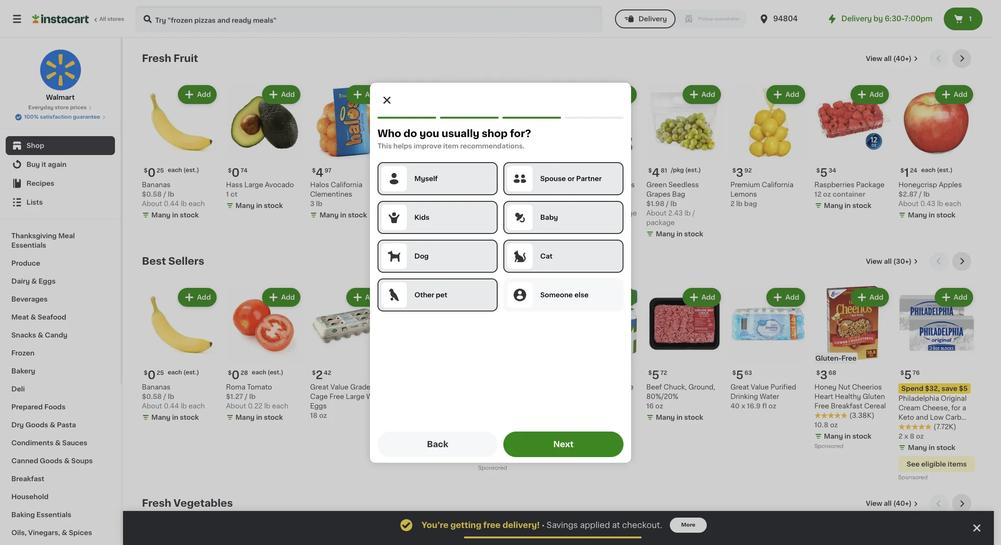 Task type: describe. For each thing, give the bounding box(es) containing it.
view all (30+)
[[866, 258, 912, 265]]

free
[[484, 522, 501, 530]]

lists link
[[6, 193, 115, 212]]

many inside "button"
[[488, 436, 507, 442]]

canned goods & soups
[[11, 458, 93, 465]]

(40+) for fruit
[[894, 55, 912, 62]]

keto
[[899, 415, 915, 421]]

goods for canned
[[40, 458, 63, 465]]

about inside roma tomato $1.27 / lb about 0.22 lb each
[[226, 403, 246, 410]]

red
[[563, 191, 576, 198]]

$ inside the $ 4 97
[[312, 168, 316, 174]]

nut
[[839, 385, 851, 391]]

94804
[[774, 15, 798, 22]]

lists
[[27, 199, 43, 206]]

100%
[[24, 115, 39, 120]]

& left sauces
[[55, 440, 61, 447]]

premium
[[731, 182, 760, 188]]

deli
[[11, 386, 25, 393]]

helps
[[394, 143, 412, 149]]

16 inside beef chuck, ground, 80%/20% 16 oz
[[647, 403, 654, 410]]

100% satisfaction guarantee
[[24, 115, 100, 120]]

seafood
[[38, 314, 66, 321]]

green
[[647, 182, 667, 188]]

2 vertical spatial sponsored badge image
[[899, 476, 928, 481]]

heart
[[815, 394, 834, 401]]

dry goods & pasta link
[[6, 416, 115, 434]]

$1.24 each (estimated) element
[[899, 164, 975, 180]]

3 all from the top
[[884, 501, 892, 508]]

oz right "10.8"
[[830, 422, 838, 429]]

next button
[[504, 432, 624, 457]]

1 inside hass large avocado 1 ct
[[226, 191, 229, 198]]

$ 0 25 each (est.) for 2
[[144, 370, 199, 381]]

2 up "cage"
[[316, 370, 323, 381]]

condiments
[[11, 440, 53, 447]]

essentials inside baking essentials link
[[36, 512, 71, 519]]

oz inside raspberries package 12 oz container
[[823, 191, 831, 198]]

meat & seafood
[[11, 314, 66, 321]]

savings
[[547, 522, 578, 530]]

item carousel region containing fresh vegetables
[[142, 495, 975, 546]]

strawberries
[[394, 182, 436, 188]]

package inside sun harvest seedless red grapes $2.18 / lb about 2.4 lb / package
[[609, 210, 637, 217]]

lb inside premium california lemons 2 lb bag
[[737, 201, 743, 207]]

lime 42 1 each
[[478, 182, 505, 198]]

see for leftmost sponsored badge image
[[487, 452, 500, 459]]

thanksgiving meal essentials link
[[6, 227, 115, 255]]

4 for $ 4 81 /pkg (est.)
[[652, 167, 660, 178]]

large inside great value grade aa cage free large white eggs 18 oz
[[346, 394, 365, 401]]

0.44 for 2
[[164, 403, 179, 410]]

24
[[910, 168, 918, 174]]

vegetables
[[174, 499, 233, 509]]

thanksgiving
[[11, 233, 57, 239]]

1 inside lime 42 1 each
[[478, 191, 481, 198]]

prepared
[[11, 404, 43, 411]]

delivery by 6:30-7:00pm
[[842, 15, 933, 22]]

many in stock inside product group
[[908, 212, 956, 219]]

value for 2
[[331, 385, 349, 391]]

hass large avocado 1 ct
[[226, 182, 294, 198]]

lb inside halos california clementines 3 lb
[[316, 201, 323, 207]]

buy it again link
[[6, 155, 115, 174]]

this
[[378, 143, 392, 149]]

$ 0 28
[[228, 370, 248, 381]]

$4.81 per package (estimated) element
[[647, 164, 723, 180]]

harvest
[[577, 182, 603, 188]]

bakery link
[[6, 363, 115, 381]]

view for 1
[[866, 55, 883, 62]]

honey
[[815, 385, 837, 391]]

all
[[99, 17, 106, 22]]

partner
[[577, 175, 602, 182]]

everyday store prices
[[28, 105, 87, 110]]

shop
[[27, 142, 44, 149]]

pet
[[436, 292, 448, 298]]

by
[[874, 15, 883, 22]]

essentials inside thanksgiving meal essentials
[[11, 242, 46, 249]]

purified
[[771, 385, 797, 391]]

california for halos california clementines 3 lb
[[331, 182, 363, 188]]

again
[[48, 161, 67, 168]]

0 vertical spatial eligible
[[501, 452, 526, 459]]

81
[[661, 168, 667, 174]]

sun
[[563, 182, 575, 188]]

canned goods & soups link
[[6, 452, 115, 470]]

bag
[[744, 201, 757, 207]]

& right dairy
[[31, 278, 37, 285]]

checkout.
[[622, 522, 663, 530]]

eggs inside great value grade aa cage free large white eggs 18 oz
[[310, 403, 327, 410]]

1 horizontal spatial eligible
[[922, 462, 947, 468]]

philadelphia
[[899, 396, 940, 402]]

roma tomato $1.27 / lb about 0.22 lb each
[[226, 385, 289, 410]]

$ inside $ 2 72
[[396, 168, 400, 174]]

2 horizontal spatial free
[[842, 356, 857, 362]]

$ 1 24 each (est.)
[[901, 167, 953, 178]]

2 inside premium california lemons 2 lb bag
[[731, 201, 735, 207]]

25 for 2
[[157, 371, 164, 376]]

household link
[[6, 488, 115, 506]]

dairy & eggs
[[11, 278, 56, 285]]

100% satisfaction guarantee button
[[15, 112, 106, 121]]

0.44 for 4
[[164, 201, 179, 207]]

1 vertical spatial x
[[905, 434, 909, 440]]

walmart logo image
[[40, 49, 81, 91]]

snacks
[[11, 332, 36, 339]]

bananas for 2
[[142, 384, 171, 391]]

10.8 oz
[[815, 422, 838, 429]]

1 inside 'button'
[[969, 16, 972, 22]]

household
[[11, 494, 49, 501]]

soups
[[71, 458, 93, 465]]

roma
[[226, 385, 245, 391]]

25 for 4
[[157, 168, 164, 174]]

treatment tracker modal dialog
[[123, 512, 994, 546]]

2 x 8 oz
[[899, 434, 924, 440]]

92
[[745, 168, 752, 174]]

product group containing 1
[[899, 83, 975, 222]]

product group containing 2
[[310, 286, 387, 421]]

vinegars,
[[28, 530, 60, 537]]

42 inside lime 42 1 each
[[496, 182, 505, 188]]

5 up sun
[[568, 167, 576, 178]]

10.8
[[815, 422, 829, 429]]

halos california clementines 3 lb
[[310, 182, 363, 207]]

3 for $ 3 92
[[736, 167, 744, 178]]

$ inside $ 3 68
[[817, 371, 820, 376]]

spouse
[[541, 175, 566, 182]]

dry
[[11, 422, 24, 429]]

beverages link
[[6, 291, 115, 309]]

/pkg
[[671, 167, 684, 173]]

delivery by 6:30-7:00pm link
[[827, 13, 933, 25]]

2 up strawberries
[[400, 167, 407, 178]]

low
[[930, 415, 944, 421]]

$0.58 for 2
[[142, 394, 162, 401]]

instacart logo image
[[32, 13, 89, 25]]

all for 5
[[884, 258, 892, 265]]

each inside the $ 1 24 each (est.)
[[922, 167, 936, 173]]

raspberries package 12 oz container
[[815, 182, 885, 198]]

2.4
[[584, 210, 595, 217]]

large inside hass large avocado 1 ct
[[244, 182, 263, 188]]

& left the spices
[[62, 530, 67, 537]]

view all (40+) button for fresh vegetables
[[862, 495, 922, 514]]

recipes link
[[6, 174, 115, 193]]

candy
[[45, 332, 67, 339]]

grapes inside "green seedless grapes bag $1.98 / lb about 2.43 lb / package"
[[647, 191, 671, 198]]

(est.) left $ 0 74
[[184, 167, 199, 173]]

other pet
[[415, 292, 448, 298]]

stores
[[107, 17, 124, 22]]

$0.28 each (estimated) element
[[226, 367, 303, 383]]

fresh for fresh fruit
[[142, 53, 171, 63]]

$ 0 25 each (est.) for 4
[[144, 167, 199, 178]]

item
[[443, 143, 459, 149]]

free inside great value grade aa cage free large white eggs 18 oz
[[330, 394, 344, 401]]

service type group
[[615, 9, 747, 28]]

recipes
[[27, 180, 54, 187]]

many in stock button
[[478, 286, 555, 446]]

0 horizontal spatial sponsored badge image
[[478, 466, 507, 472]]

see eligible items button for sponsored badge image to the bottom
[[899, 457, 975, 473]]

fruit
[[174, 53, 198, 63]]

avocado
[[265, 182, 294, 188]]

items for leftmost sponsored badge image
[[528, 452, 547, 459]]

& right meat
[[30, 314, 36, 321]]

oz inside strawberries 16 oz container
[[403, 191, 411, 198]]

view all (40+) button for fresh fruit
[[862, 49, 922, 68]]

delivery button
[[615, 9, 676, 28]]

prepared foods
[[11, 404, 66, 411]]

view all (40+) for fresh vegetables
[[866, 501, 912, 508]]

save
[[942, 386, 958, 393]]

each (est.)
[[252, 370, 283, 376]]

great value grade aa cage free large white eggs 18 oz
[[310, 385, 386, 420]]

$ inside $ 0 28
[[228, 371, 232, 376]]

oils, vinegars, & spices link
[[6, 524, 115, 542]]

$ inside the $ 1 24 each (est.)
[[901, 168, 905, 174]]



Task type: locate. For each thing, give the bounding box(es) containing it.
each inside $0.28 each (estimated) element
[[252, 370, 266, 376]]

2 $ 0 25 each (est.) from the top
[[144, 370, 199, 381]]

2 fresh from the top
[[142, 499, 171, 509]]

getting
[[451, 522, 482, 530]]

1 vertical spatial 16
[[647, 403, 654, 410]]

each inside honeycrisp apples $2.87 / lb about 0.43 lb each
[[945, 201, 962, 207]]

0 vertical spatial 42
[[496, 182, 505, 188]]

1 horizontal spatial seedless
[[669, 182, 699, 188]]

grapes inside sun harvest seedless red grapes $2.18 / lb about 2.4 lb / package
[[578, 191, 602, 198]]

1 horizontal spatial 3
[[736, 167, 744, 178]]

essentials up oils, vinegars, & spices
[[36, 512, 71, 519]]

bananas
[[142, 182, 171, 188], [142, 384, 171, 391]]

0 horizontal spatial breakfast
[[11, 476, 44, 483]]

16 down strawberries
[[394, 191, 402, 198]]

$ inside $ 0 74
[[228, 168, 232, 174]]

tomato
[[247, 385, 272, 391]]

1 horizontal spatial see eligible items
[[907, 462, 967, 468]]

3 left 68
[[820, 370, 828, 381]]

(est.) left $ 0 28
[[184, 370, 199, 376]]

0 vertical spatial breakfast
[[831, 403, 863, 410]]

oz right 12 at the top of page
[[823, 191, 831, 198]]

other
[[415, 292, 434, 298]]

someone else
[[541, 292, 589, 298]]

1 view from the top
[[866, 55, 883, 62]]

2 vertical spatial free
[[815, 403, 830, 410]]

oz
[[403, 191, 411, 198], [823, 191, 831, 198], [656, 403, 663, 410], [769, 403, 777, 410], [319, 413, 327, 420], [830, 422, 838, 429], [916, 434, 924, 440]]

seedless inside sun harvest seedless red grapes $2.18 / lb about 2.4 lb / package
[[605, 182, 635, 188]]

towels
[[584, 394, 606, 401]]

who do you usually shop for? this helps improve item recommendations.
[[378, 128, 531, 149]]

0 vertical spatial essentials
[[11, 242, 46, 249]]

goods down prepared foods
[[25, 422, 48, 429]]

0 vertical spatial $0.58
[[142, 191, 162, 198]]

3 inside halos california clementines 3 lb
[[310, 201, 315, 207]]

package inside "green seedless grapes bag $1.98 / lb about 2.43 lb / package"
[[647, 219, 675, 226]]

1 horizontal spatial breakfast
[[831, 403, 863, 410]]

42 up "cage"
[[324, 371, 331, 376]]

fresh left the fruit
[[142, 53, 171, 63]]

bananas for 4
[[142, 182, 171, 188]]

(est.) right /pkg
[[686, 167, 701, 173]]

1 all from the top
[[884, 55, 892, 62]]

1 $ 0 25 each (est.) from the top
[[144, 167, 199, 178]]

0 horizontal spatial see
[[487, 452, 500, 459]]

0 horizontal spatial 4
[[316, 167, 324, 178]]

view for 5
[[866, 258, 883, 265]]

free right "cage"
[[330, 394, 344, 401]]

all inside popup button
[[884, 258, 892, 265]]

0 horizontal spatial delivery
[[639, 16, 667, 22]]

2 all from the top
[[884, 258, 892, 265]]

(40+) for vegetables
[[894, 501, 912, 508]]

2.43
[[668, 210, 683, 217]]

$22.18 element
[[563, 367, 639, 383]]

33
[[493, 168, 500, 174]]

16 down '80%/20%'
[[647, 403, 654, 410]]

x right 40
[[742, 403, 746, 410]]

seedless inside "green seedless grapes bag $1.98 / lb about 2.43 lb / package"
[[669, 182, 699, 188]]

42 inside $ 2 42
[[324, 371, 331, 376]]

72 up strawberries
[[408, 168, 415, 174]]

it
[[42, 161, 46, 168]]

sauces
[[62, 440, 87, 447]]

halos
[[310, 182, 329, 188]]

eggs up beverages link
[[39, 278, 56, 285]]

grapes
[[578, 191, 602, 198], [647, 191, 671, 198]]

applied
[[580, 522, 610, 530]]

1 value from the left
[[331, 385, 349, 391]]

lime
[[478, 182, 495, 188]]

about inside sun harvest seedless red grapes $2.18 / lb about 2.4 lb / package
[[563, 210, 583, 217]]

1 vertical spatial $0.25 each (estimated) element
[[142, 367, 219, 383]]

$ inside $ 4 81 /pkg (est.)
[[649, 168, 652, 174]]

0 horizontal spatial value
[[331, 385, 349, 391]]

2 vertical spatial item carousel region
[[142, 495, 975, 546]]

prepared foods link
[[6, 399, 115, 416]]

california for premium california lemons 2 lb bag
[[762, 182, 794, 188]]

$ 5 34
[[817, 167, 837, 178]]

breakfast inside breakfast link
[[11, 476, 44, 483]]

great inside great value grade aa cage free large white eggs 18 oz
[[310, 385, 329, 391]]

2 california from the left
[[762, 182, 794, 188]]

0 vertical spatial large
[[244, 182, 263, 188]]

package
[[857, 182, 885, 188]]

$ inside $ 3 92
[[733, 168, 736, 174]]

1 vertical spatial sponsored badge image
[[478, 466, 507, 472]]

buy it again
[[27, 161, 67, 168]]

sellers
[[168, 256, 204, 266]]

sponsored badge image
[[815, 444, 843, 450], [478, 466, 507, 472], [899, 476, 928, 481]]

3 view from the top
[[866, 501, 883, 508]]

5 up beef
[[652, 370, 660, 381]]

1 california from the left
[[331, 182, 363, 188]]

0 vertical spatial x
[[742, 403, 746, 410]]

california inside premium california lemons 2 lb bag
[[762, 182, 794, 188]]

1 horizontal spatial large
[[346, 394, 365, 401]]

add your shopping preferences element
[[370, 83, 631, 463]]

1 horizontal spatial delivery
[[842, 15, 872, 22]]

1 inside product group
[[905, 167, 909, 178]]

16 inside strawberries 16 oz container
[[394, 191, 402, 198]]

1 horizontal spatial 16
[[647, 403, 654, 410]]

free
[[842, 356, 857, 362], [330, 394, 344, 401], [815, 403, 830, 410]]

5 for $ 5 34
[[820, 167, 828, 178]]

x inside the great value purified drinking water 40 x 16.9 fl oz
[[742, 403, 746, 410]]

eggs down "cage"
[[310, 403, 327, 410]]

0 vertical spatial 25
[[157, 168, 164, 174]]

2 vertical spatial 3
[[820, 370, 828, 381]]

2 great from the left
[[731, 385, 749, 391]]

0 horizontal spatial eligible
[[501, 452, 526, 459]]

grapes down harvest
[[578, 191, 602, 198]]

(est.) up the apples
[[937, 167, 953, 173]]

great for 2
[[310, 385, 329, 391]]

white
[[366, 394, 386, 401]]

in inside "button"
[[509, 436, 515, 442]]

stock
[[264, 202, 283, 209], [516, 202, 535, 209], [853, 202, 872, 209], [180, 212, 199, 219], [348, 212, 367, 219], [937, 212, 956, 219], [685, 231, 704, 237], [180, 415, 199, 421], [264, 415, 283, 421], [685, 415, 704, 421], [600, 424, 619, 431], [853, 434, 872, 440], [516, 436, 535, 442], [937, 445, 956, 452]]

1 vertical spatial see
[[907, 462, 920, 468]]

1 vertical spatial eligible
[[922, 462, 947, 468]]

1 vertical spatial 3
[[310, 201, 315, 207]]

1 item carousel region from the top
[[142, 49, 975, 245]]

2 value from the left
[[751, 385, 769, 391]]

& left pasta at bottom
[[50, 422, 55, 429]]

5 for $ 5 72
[[652, 370, 660, 381]]

free up nut
[[842, 356, 857, 362]]

1 0.44 from the top
[[164, 201, 179, 207]]

$5.23 per package (estimated) element
[[563, 164, 639, 180]]

grapes down green
[[647, 191, 671, 198]]

0 horizontal spatial 16
[[394, 191, 402, 198]]

delivery for delivery
[[639, 16, 667, 22]]

$ 3 92
[[733, 167, 752, 178]]

$ inside $ 2 42
[[312, 371, 316, 376]]

fresh left vegetables at the left bottom
[[142, 499, 171, 509]]

1 vertical spatial view all (40+) button
[[862, 495, 922, 514]]

/
[[163, 191, 166, 198], [919, 191, 922, 198], [582, 201, 585, 207], [666, 201, 669, 207], [604, 210, 607, 217], [693, 210, 695, 217], [163, 394, 166, 401], [245, 394, 248, 401]]

/ inside honeycrisp apples $2.87 / lb about 0.43 lb each
[[919, 191, 922, 198]]

gluten
[[863, 394, 885, 401]]

seedless down $5.23 per package (estimated) element
[[605, 182, 635, 188]]

water
[[760, 394, 780, 401]]

0 vertical spatial all
[[884, 55, 892, 62]]

oils,
[[11, 530, 27, 537]]

breakfast up household
[[11, 476, 44, 483]]

1 $0.58 from the top
[[142, 191, 162, 198]]

0 horizontal spatial 3
[[310, 201, 315, 207]]

1 horizontal spatial grapes
[[647, 191, 671, 198]]

package right "2.4"
[[609, 210, 637, 217]]

$ inside $ 5 63
[[733, 371, 736, 376]]

0 vertical spatial 72
[[408, 168, 415, 174]]

about inside "green seedless grapes bag $1.98 / lb about 2.43 lb / package"
[[647, 210, 667, 217]]

1 horizontal spatial value
[[751, 385, 769, 391]]

value for 5
[[751, 385, 769, 391]]

1 vertical spatial see eligible items
[[907, 462, 967, 468]]

free inside honey nut cheerios heart healthy gluten free breakfast cereal
[[815, 403, 830, 410]]

5 for $ 5 63
[[736, 370, 744, 381]]

1 $0.25 each (estimated) element from the top
[[142, 164, 219, 180]]

25
[[157, 168, 164, 174], [157, 371, 164, 376]]

large down grade on the left bottom
[[346, 394, 365, 401]]

1 vertical spatial 0.44
[[164, 403, 179, 410]]

1 fresh from the top
[[142, 53, 171, 63]]

1 vertical spatial view all (40+)
[[866, 501, 912, 508]]

$0.25 each (estimated) element for 4
[[142, 164, 219, 180]]

72 up beef
[[661, 371, 668, 376]]

★★★★★
[[815, 413, 848, 420], [815, 413, 848, 420], [899, 424, 932, 431], [899, 424, 932, 431]]

1 horizontal spatial 42
[[496, 182, 505, 188]]

0 horizontal spatial x
[[742, 403, 746, 410]]

large down 74
[[244, 182, 263, 188]]

view all (30+) button
[[863, 252, 922, 271]]

california up clementines
[[331, 182, 363, 188]]

a
[[963, 405, 967, 412]]

fresh for fresh vegetables
[[142, 499, 171, 509]]

1 vertical spatial fresh
[[142, 499, 171, 509]]

$0.58 for 4
[[142, 191, 162, 198]]

bananas $0.58 / lb about 0.44 lb each for 4
[[142, 182, 205, 207]]

bananas $0.58 / lb about 0.44 lb each for 2
[[142, 384, 205, 410]]

72 inside $ 2 72
[[408, 168, 415, 174]]

72 for 2
[[408, 168, 415, 174]]

$ 0 25 each (est.)
[[144, 167, 199, 178], [144, 370, 199, 381]]

0 vertical spatial 0.44
[[164, 201, 179, 207]]

0 horizontal spatial 42
[[324, 371, 331, 376]]

at
[[612, 522, 620, 530]]

see for sponsored badge image to the bottom
[[907, 462, 920, 468]]

2 grapes from the left
[[647, 191, 671, 198]]

oz down '80%/20%'
[[656, 403, 663, 410]]

42 right lime
[[496, 182, 505, 188]]

each
[[168, 167, 182, 173], [922, 167, 936, 173], [483, 191, 500, 198], [189, 201, 205, 207], [945, 201, 962, 207], [168, 370, 182, 376], [252, 370, 266, 376], [189, 403, 205, 410], [272, 403, 289, 410]]

see eligible items button for leftmost sponsored badge image
[[478, 447, 555, 464]]

canned
[[11, 458, 38, 465]]

72 for 5
[[661, 371, 668, 376]]

hass
[[226, 182, 243, 188]]

0 vertical spatial fresh
[[142, 53, 171, 63]]

2 (40+) from the top
[[894, 501, 912, 508]]

gluten-free
[[816, 356, 857, 362]]

0 horizontal spatial grapes
[[578, 191, 602, 198]]

$ inside $ 5 34
[[817, 168, 820, 174]]

3 item carousel region from the top
[[142, 495, 975, 546]]

items
[[528, 452, 547, 459], [948, 462, 967, 468]]

essentials down thanksgiving
[[11, 242, 46, 249]]

1 horizontal spatial 4
[[652, 167, 660, 178]]

goods down condiments & sauces
[[40, 458, 63, 465]]

main content
[[123, 38, 994, 546]]

each inside roma tomato $1.27 / lb about 0.22 lb each
[[272, 403, 289, 410]]

2 horizontal spatial 3
[[820, 370, 828, 381]]

$ inside $ 5 76
[[901, 371, 905, 376]]

2 $0.25 each (estimated) element from the top
[[142, 367, 219, 383]]

lifestyle
[[899, 424, 928, 431]]

stock inside "button"
[[516, 436, 535, 442]]

0 horizontal spatial 72
[[408, 168, 415, 174]]

great inside the great value purified drinking water 40 x 16.9 fl oz
[[731, 385, 749, 391]]

0 horizontal spatial seedless
[[605, 182, 635, 188]]

2 seedless from the left
[[669, 182, 699, 188]]

5 left 63
[[736, 370, 744, 381]]

bounty
[[563, 384, 587, 391]]

0 horizontal spatial eggs
[[39, 278, 56, 285]]

1 horizontal spatial package
[[647, 219, 675, 226]]

0 horizontal spatial see eligible items button
[[478, 447, 555, 464]]

1 view all (40+) from the top
[[866, 55, 912, 62]]

0 vertical spatial goods
[[25, 422, 48, 429]]

california right premium
[[762, 182, 794, 188]]

oils, vinegars, & spices
[[11, 530, 92, 537]]

2 bananas from the top
[[142, 384, 171, 391]]

value up water
[[751, 385, 769, 391]]

& left candy
[[38, 332, 43, 339]]

0 horizontal spatial see eligible items
[[487, 452, 547, 459]]

(est.) inside $0.28 each (estimated) element
[[268, 370, 283, 376]]

1 vertical spatial bananas
[[142, 384, 171, 391]]

1 vertical spatial goods
[[40, 458, 63, 465]]

$1.27
[[226, 394, 243, 401]]

view all (40+) for fresh fruit
[[866, 55, 912, 62]]

condiments & sauces
[[11, 440, 87, 447]]

2 $0.58 from the top
[[142, 394, 162, 401]]

oz inside beef chuck, ground, 80%/20% 16 oz
[[656, 403, 663, 410]]

dry goods & pasta
[[11, 422, 76, 429]]

2 0.44 from the top
[[164, 403, 179, 410]]

oz inside the great value purified drinking water 40 x 16.9 fl oz
[[769, 403, 777, 410]]

3 for $ 3 68
[[820, 370, 828, 381]]

$ 4 97
[[312, 167, 332, 178]]

oz down strawberries
[[403, 191, 411, 198]]

1 horizontal spatial eggs
[[310, 403, 327, 410]]

improve
[[414, 143, 442, 149]]

shop link
[[6, 136, 115, 155]]

0 vertical spatial items
[[528, 452, 547, 459]]

7:00pm
[[905, 15, 933, 22]]

2 view from the top
[[866, 258, 883, 265]]

items for sponsored badge image to the bottom
[[948, 462, 967, 468]]

1 horizontal spatial items
[[948, 462, 967, 468]]

94804 button
[[758, 6, 815, 32]]

spices
[[69, 530, 92, 537]]

2 vertical spatial all
[[884, 501, 892, 508]]

delivery for delivery by 6:30-7:00pm
[[842, 15, 872, 22]]

all for 1
[[884, 55, 892, 62]]

2 left 8
[[899, 434, 903, 440]]

1 vertical spatial $0.58
[[142, 394, 162, 401]]

$ 5 76
[[901, 370, 920, 381]]

main content containing 0
[[123, 38, 994, 546]]

2 view all (40+) button from the top
[[862, 495, 922, 514]]

1 horizontal spatial great
[[731, 385, 749, 391]]

guarantee
[[73, 115, 100, 120]]

free down the heart
[[815, 403, 830, 410]]

meat
[[11, 314, 29, 321]]

1 vertical spatial 72
[[661, 371, 668, 376]]

1 vertical spatial package
[[647, 219, 675, 226]]

1 horizontal spatial see
[[907, 462, 920, 468]]

1 vertical spatial free
[[330, 394, 344, 401]]

28
[[241, 371, 248, 376]]

4 for $ 4 97
[[316, 167, 324, 178]]

honeycrisp apples $2.87 / lb about 0.43 lb each
[[899, 182, 962, 207]]

5
[[568, 167, 576, 178], [820, 167, 828, 178], [652, 370, 660, 381], [736, 370, 744, 381], [905, 370, 912, 381]]

value inside great value grade aa cage free large white eggs 18 oz
[[331, 385, 349, 391]]

0 vertical spatial $ 0 25 each (est.)
[[144, 167, 199, 178]]

(3.38k)
[[850, 413, 875, 420]]

34
[[829, 168, 837, 174]]

oz inside great value grade aa cage free large white eggs 18 oz
[[319, 413, 327, 420]]

(est.) inside the $ 1 24 each (est.)
[[937, 167, 953, 173]]

1 horizontal spatial sponsored badge image
[[815, 444, 843, 450]]

0 vertical spatial 3
[[736, 167, 744, 178]]

5 for $ 5 76
[[905, 370, 912, 381]]

3 left 92
[[736, 167, 744, 178]]

oz right fl
[[769, 403, 777, 410]]

oz right 18
[[319, 413, 327, 420]]

spouse or partner
[[541, 175, 602, 182]]

1 vertical spatial essentials
[[36, 512, 71, 519]]

0 horizontal spatial large
[[244, 182, 263, 188]]

4 left "97"
[[316, 167, 324, 178]]

0 vertical spatial see eligible items
[[487, 452, 547, 459]]

0 horizontal spatial items
[[528, 452, 547, 459]]

delivery inside delivery button
[[639, 16, 667, 22]]

package down 2.43
[[647, 219, 675, 226]]

a-
[[612, 384, 620, 391]]

great up "cage"
[[310, 385, 329, 391]]

3 down halos at the top left of page
[[310, 201, 315, 207]]

product group
[[142, 83, 219, 222], [226, 83, 303, 212], [310, 83, 387, 222], [563, 83, 639, 231], [647, 83, 723, 241], [731, 83, 807, 209], [815, 83, 891, 212], [899, 83, 975, 222], [142, 286, 219, 425], [226, 286, 303, 425], [310, 286, 387, 421], [394, 286, 471, 433], [478, 286, 555, 474], [563, 286, 639, 434], [647, 286, 723, 425], [731, 286, 807, 411], [815, 286, 891, 452], [899, 286, 975, 483], [394, 529, 471, 546], [478, 529, 555, 546], [563, 529, 639, 546], [647, 529, 723, 546], [899, 529, 975, 546]]

2 view all (40+) from the top
[[866, 501, 912, 508]]

0 vertical spatial $0.25 each (estimated) element
[[142, 164, 219, 180]]

back
[[427, 441, 449, 448]]

seedless up "bag"
[[669, 182, 699, 188]]

1 (40+) from the top
[[894, 55, 912, 62]]

each inside lime 42 1 each
[[483, 191, 500, 198]]

store
[[55, 105, 69, 110]]

1 bananas from the top
[[142, 182, 171, 188]]

1 vertical spatial all
[[884, 258, 892, 265]]

2 25 from the top
[[157, 371, 164, 376]]

fl
[[763, 403, 767, 410]]

value left grade on the left bottom
[[331, 385, 349, 391]]

63
[[745, 371, 752, 376]]

view inside view all (30+) popup button
[[866, 258, 883, 265]]

1 vertical spatial breakfast
[[11, 476, 44, 483]]

breakfast down healthy
[[831, 403, 863, 410]]

1 vertical spatial view
[[866, 258, 883, 265]]

foods
[[44, 404, 66, 411]]

(est.) up tomato
[[268, 370, 283, 376]]

breakfast inside honey nut cheerios heart healthy gluten free breakfast cereal
[[831, 403, 863, 410]]

72 inside $ 5 72
[[661, 371, 668, 376]]

2 bananas $0.58 / lb about 0.44 lb each from the top
[[142, 384, 205, 410]]

2 4 from the left
[[652, 167, 660, 178]]

thanksgiving meal essentials
[[11, 233, 75, 249]]

1 vertical spatial items
[[948, 462, 967, 468]]

cereal
[[865, 403, 886, 410]]

1 seedless from the left
[[605, 182, 635, 188]]

produce
[[11, 260, 40, 267]]

72
[[408, 168, 415, 174], [661, 371, 668, 376]]

raspberries
[[815, 182, 855, 188]]

1 vertical spatial item carousel region
[[142, 252, 975, 487]]

in inside product group
[[929, 212, 935, 219]]

california inside halos california clementines 3 lb
[[331, 182, 363, 188]]

1 4 from the left
[[316, 167, 324, 178]]

$ 2 72
[[396, 167, 415, 178]]

0 vertical spatial view all (40+)
[[866, 55, 912, 62]]

for?
[[510, 128, 531, 138]]

1 view all (40+) button from the top
[[862, 49, 922, 68]]

$ inside $ 5 72
[[649, 371, 652, 376]]

delivery inside delivery by 6:30-7:00pm link
[[842, 15, 872, 22]]

2 vertical spatial view
[[866, 501, 883, 508]]

oz right 8
[[916, 434, 924, 440]]

6:30-
[[885, 15, 905, 22]]

0 vertical spatial (40+)
[[894, 55, 912, 62]]

16
[[394, 191, 402, 198], [647, 403, 654, 410]]

& left soups
[[64, 458, 70, 465]]

0 vertical spatial view
[[866, 55, 883, 62]]

carb
[[946, 415, 962, 421]]

1 horizontal spatial x
[[905, 434, 909, 440]]

cheese,
[[923, 405, 950, 412]]

4 inside 'element'
[[652, 167, 660, 178]]

5 left "76" at the bottom right of page
[[905, 370, 912, 381]]

goods for dry
[[25, 422, 48, 429]]

$0.25 each (estimated) element
[[142, 164, 219, 180], [142, 367, 219, 383]]

2 item carousel region from the top
[[142, 252, 975, 487]]

x left 8
[[905, 434, 909, 440]]

1 vertical spatial 42
[[324, 371, 331, 376]]

5 left 34
[[820, 167, 828, 178]]

1 25 from the top
[[157, 168, 164, 174]]

dairy & eggs link
[[6, 273, 115, 291]]

1 great from the left
[[310, 385, 329, 391]]

view
[[866, 55, 883, 62], [866, 258, 883, 265], [866, 501, 883, 508]]

1 bananas $0.58 / lb about 0.44 lb each from the top
[[142, 182, 205, 207]]

$0.25 each (estimated) element for 2
[[142, 367, 219, 383]]

delivery
[[842, 15, 872, 22], [639, 16, 667, 22]]

0 vertical spatial item carousel region
[[142, 49, 975, 245]]

value inside the great value purified drinking water 40 x 16.9 fl oz
[[751, 385, 769, 391]]

all stores
[[99, 17, 124, 22]]

0 vertical spatial view all (40+) button
[[862, 49, 922, 68]]

0 horizontal spatial package
[[609, 210, 637, 217]]

(est.) inside $ 4 81 /pkg (est.)
[[686, 167, 701, 173]]

4 left 81
[[652, 167, 660, 178]]

1
[[969, 16, 972, 22], [905, 167, 909, 178], [226, 191, 229, 198], [478, 191, 481, 198]]

drinking
[[731, 394, 758, 401]]

2 down lemons at the right of the page
[[731, 201, 735, 207]]

None search field
[[135, 6, 603, 32]]

0 vertical spatial bananas
[[142, 182, 171, 188]]

/ inside roma tomato $1.27 / lb about 0.22 lb each
[[245, 394, 248, 401]]

about inside honeycrisp apples $2.87 / lb about 0.43 lb each
[[899, 201, 919, 207]]

1 horizontal spatial california
[[762, 182, 794, 188]]

many in stock inside "button"
[[488, 436, 535, 442]]

spend
[[902, 386, 924, 393]]

0 vertical spatial eggs
[[39, 278, 56, 285]]

1 grapes from the left
[[578, 191, 602, 198]]

bananas $0.58 / lb about 0.44 lb each
[[142, 182, 205, 207], [142, 384, 205, 410]]

beef chuck, ground, 80%/20% 16 oz
[[647, 385, 715, 410]]

great for 5
[[731, 385, 749, 391]]

item carousel region
[[142, 49, 975, 245], [142, 252, 975, 487], [142, 495, 975, 546]]

0 vertical spatial 16
[[394, 191, 402, 198]]

great up the drinking
[[731, 385, 749, 391]]

1 vertical spatial 25
[[157, 371, 164, 376]]

1 vertical spatial bananas $0.58 / lb about 0.44 lb each
[[142, 384, 205, 410]]

2 horizontal spatial sponsored badge image
[[899, 476, 928, 481]]

1 vertical spatial large
[[346, 394, 365, 401]]

$1.98
[[647, 201, 665, 207]]



Task type: vqa. For each thing, say whether or not it's contained in the screenshot.


